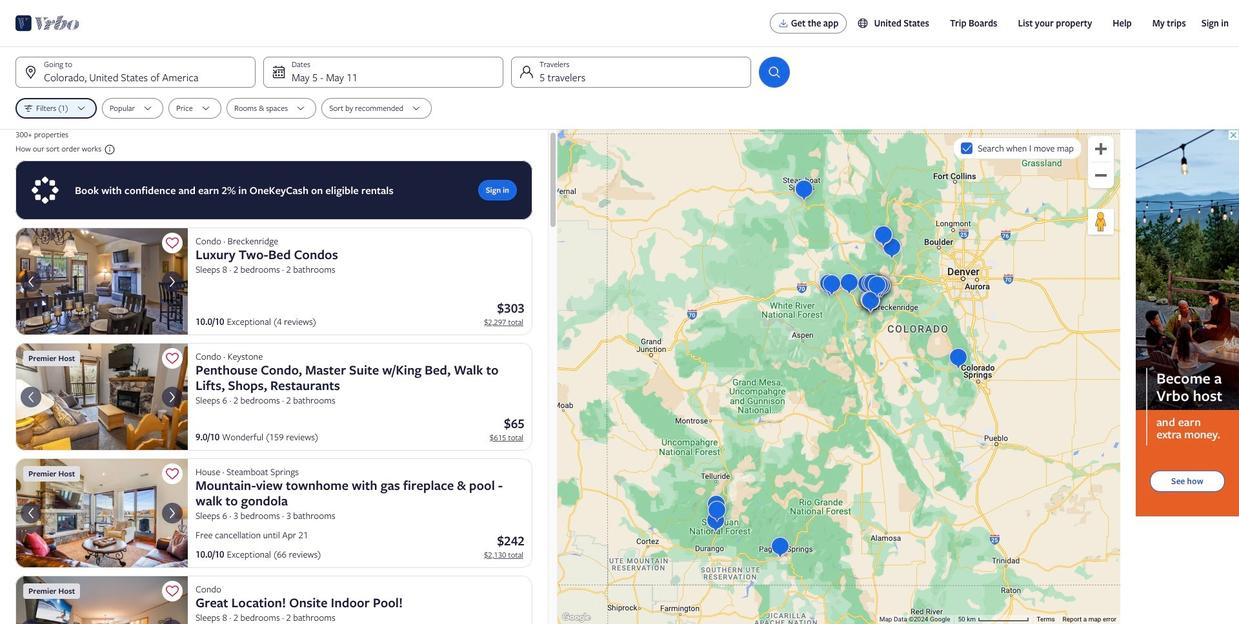 Task type: locate. For each thing, give the bounding box(es) containing it.
show previous image for mountain-view townhome with gas fireplace & pool - walk to gondola image
[[23, 506, 39, 521]]

0 vertical spatial small image
[[857, 17, 874, 29]]

show previous image for luxury two-bed condos image
[[23, 274, 39, 289]]

your home away from home! image
[[15, 576, 188, 625]]

google image
[[561, 612, 592, 625]]

small image
[[857, 17, 874, 29], [101, 144, 116, 156]]

show previous image for great location! onsite indoor pool! image
[[23, 622, 39, 625]]

download the app button image
[[778, 18, 788, 28]]

1 horizontal spatial small image
[[857, 17, 874, 29]]

1 vertical spatial small image
[[101, 144, 116, 156]]



Task type: vqa. For each thing, say whether or not it's contained in the screenshot.
APPLICATION
no



Task type: describe. For each thing, give the bounding box(es) containing it.
map region
[[558, 130, 1120, 625]]

image of mountain-view townhome with gas fireplace & pool - walk to gondola image
[[15, 459, 188, 569]]

show next image for luxury two-bed condos image
[[165, 274, 180, 289]]

vrbo logo image
[[15, 13, 80, 34]]

0 horizontal spatial small image
[[101, 144, 116, 156]]

hidden river lodge #5998 image
[[15, 343, 188, 451]]

dining image
[[15, 228, 188, 336]]

show next image for penthouse condo, master suite w/king bed, walk to lifts, shops, restaurants image
[[165, 390, 180, 405]]

show previous image for penthouse condo, master suite w/king bed, walk to lifts, shops, restaurants image
[[23, 390, 39, 405]]

search image
[[767, 65, 782, 80]]

show next image for mountain-view townhome with gas fireplace & pool - walk to gondola image
[[165, 506, 180, 521]]

show next image for great location! onsite indoor pool! image
[[165, 622, 180, 625]]



